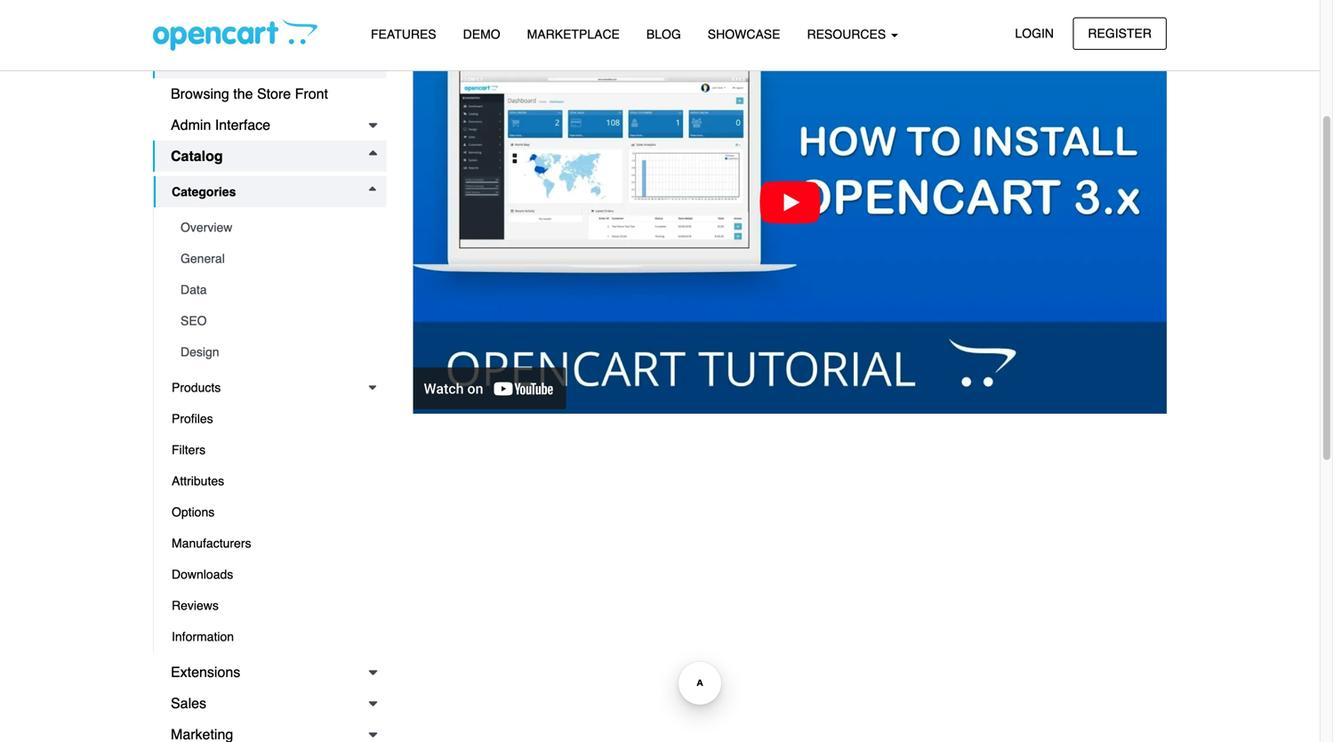 Task type: locate. For each thing, give the bounding box(es) containing it.
options
[[172, 505, 215, 519]]

seo link
[[163, 305, 387, 336]]

getting
[[171, 23, 217, 40]]

getting started link
[[153, 16, 387, 47]]

downloads link
[[154, 559, 387, 590]]

where to download
[[173, 54, 304, 71]]

showcase
[[708, 27, 781, 41]]

design
[[181, 345, 219, 359]]

demo link
[[450, 19, 514, 50]]

browsing the store front link
[[153, 78, 387, 109]]

profiles link
[[154, 403, 387, 434]]

login
[[1016, 26, 1054, 40]]

seo
[[181, 314, 207, 328]]

login link
[[1001, 17, 1070, 50]]

attributes link
[[154, 465, 387, 497]]

features
[[371, 27, 437, 41]]

products link
[[154, 372, 387, 403]]

admin interface
[[171, 117, 271, 133]]

attributes
[[172, 474, 224, 488]]

browsing
[[171, 85, 229, 102]]

where
[[173, 54, 216, 71]]

downloads
[[172, 567, 233, 581]]

interface
[[215, 117, 271, 133]]

blog link
[[633, 19, 695, 50]]

where to download link
[[153, 47, 387, 78]]

admin
[[171, 117, 211, 133]]

sales link
[[153, 688, 387, 719]]

register
[[1089, 26, 1152, 40]]

opencart - open source shopping cart solution image
[[153, 19, 318, 51]]

resources link
[[794, 19, 912, 50]]

manufacturers link
[[154, 528, 387, 559]]

categories link
[[154, 176, 387, 207]]

getting started
[[171, 23, 267, 40]]



Task type: vqa. For each thing, say whether or not it's contained in the screenshot.
them
no



Task type: describe. For each thing, give the bounding box(es) containing it.
download
[[237, 54, 304, 71]]

marketplace
[[527, 27, 620, 41]]

started
[[221, 23, 267, 40]]

features link
[[358, 19, 450, 50]]

sales
[[171, 695, 206, 711]]

catalog link
[[153, 141, 387, 172]]

data
[[181, 283, 207, 297]]

information link
[[154, 621, 387, 652]]

products
[[172, 380, 221, 395]]

browsing the store front
[[171, 85, 328, 102]]

resources
[[807, 27, 890, 41]]

options link
[[154, 497, 387, 528]]

overview
[[181, 220, 233, 234]]

design link
[[163, 336, 387, 367]]

register link
[[1073, 17, 1167, 50]]

extensions
[[171, 664, 240, 680]]

the
[[233, 85, 253, 102]]

reviews
[[172, 598, 219, 613]]

general
[[181, 251, 225, 266]]

to
[[220, 54, 234, 71]]

profiles
[[172, 412, 213, 426]]

store
[[257, 85, 291, 102]]

showcase link
[[695, 19, 794, 50]]

filters
[[172, 443, 206, 457]]

manufacturers
[[172, 536, 251, 550]]

overview link
[[163, 212, 387, 243]]

marketplace link
[[514, 19, 633, 50]]

extensions link
[[153, 657, 387, 688]]

information
[[172, 630, 234, 644]]

data link
[[163, 274, 387, 305]]

categories
[[172, 185, 236, 199]]

front
[[295, 85, 328, 102]]

reviews link
[[154, 590, 387, 621]]

demo
[[463, 27, 501, 41]]

catalog
[[171, 148, 223, 164]]

general link
[[163, 243, 387, 274]]

filters link
[[154, 434, 387, 465]]

admin interface link
[[153, 109, 387, 141]]

blog
[[647, 27, 681, 41]]



